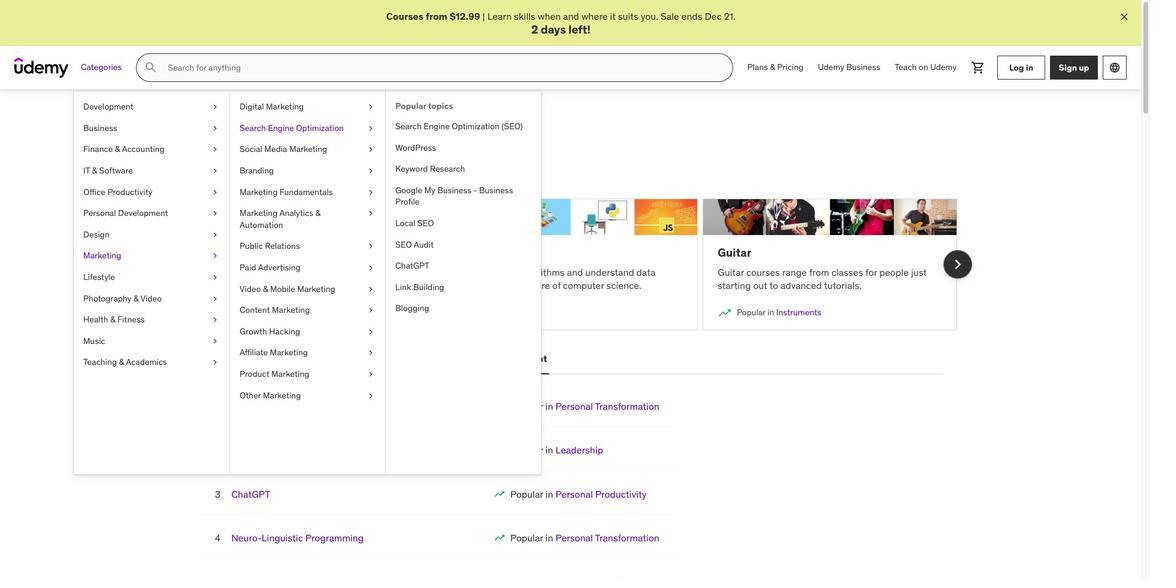 Task type: describe. For each thing, give the bounding box(es) containing it.
choose a language image
[[1109, 62, 1121, 74]]

content marketing link
[[230, 300, 385, 322]]

analytics inside marketing analytics & automation
[[279, 208, 313, 219]]

to up link building
[[414, 266, 423, 278]]

how
[[394, 266, 412, 278]]

analytics inside carousel element
[[284, 307, 318, 318]]

engine for search engine optimization (seo)
[[424, 121, 450, 132]]

popular in leadership
[[510, 445, 603, 457]]

learn something completely new or improve your existing skills
[[184, 153, 453, 164]]

& for video
[[133, 293, 139, 304]]

personal development for personal development "link"
[[83, 208, 168, 219]]

academics
[[126, 357, 167, 368]]

search engine optimization element
[[385, 92, 541, 475]]

blogging link
[[386, 299, 541, 320]]

development inside development 'button'
[[266, 353, 327, 365]]

xsmall image for teaching & academics
[[210, 357, 220, 369]]

teach on udemy link
[[888, 53, 964, 82]]

office productivity link
[[74, 182, 229, 203]]

xsmall image for digital marketing
[[366, 101, 376, 113]]

advertising
[[258, 262, 301, 273]]

algorithms
[[519, 266, 565, 278]]

plans & pricing
[[747, 62, 804, 73]]

xsmall image for affiliate marketing
[[366, 348, 376, 359]]

guitar for guitar
[[718, 246, 751, 260]]

optimization for search engine optimization (seo)
[[452, 121, 500, 132]]

1 horizontal spatial video
[[240, 284, 261, 294]]

machine learning
[[199, 246, 295, 260]]

xsmall image for growth hacking
[[366, 326, 376, 338]]

neuro-linguistic programming
[[231, 533, 364, 545]]

4 cell from the top
[[510, 533, 659, 545]]

core
[[531, 280, 550, 292]]

seo audit
[[395, 239, 434, 250]]

teach
[[895, 62, 917, 73]]

music
[[83, 336, 105, 347]]

personal productivity link
[[556, 489, 647, 501]]

local seo
[[395, 218, 434, 229]]

profile
[[395, 197, 420, 207]]

xsmall image for search engine optimization
[[366, 123, 376, 134]]

link building
[[395, 282, 444, 293]]

link building link
[[386, 277, 541, 299]]

other marketing link
[[230, 385, 385, 407]]

sale
[[661, 10, 679, 22]]

teaching
[[83, 357, 117, 368]]

popular in image for popular in personal transformation
[[494, 533, 506, 545]]

digital marketing
[[240, 101, 304, 112]]

lifestyle
[[83, 272, 115, 283]]

development button
[[264, 345, 330, 374]]

learn for learn something completely new or improve your existing skills
[[184, 153, 208, 164]]

|
[[483, 10, 485, 22]]

(seo)
[[502, 121, 523, 132]]

health & fitness link
[[74, 310, 229, 331]]

xsmall image for marketing fundamentals
[[366, 187, 376, 198]]

log in link
[[997, 56, 1045, 80]]

in left leadership link
[[545, 445, 553, 457]]

digital
[[240, 101, 264, 112]]

to up 'video & mobile marketing' link
[[309, 266, 317, 278]]

xsmall image for marketing
[[210, 251, 220, 262]]

other
[[240, 390, 261, 401]]

popular in data & analytics
[[218, 307, 318, 318]]

& for software
[[92, 165, 97, 176]]

dec
[[705, 10, 722, 22]]

popular in personal productivity
[[510, 489, 647, 501]]

my
[[424, 185, 435, 196]]

chatgpt inside search engine optimization "element"
[[395, 261, 429, 271]]

0 horizontal spatial video
[[140, 293, 162, 304]]

personal down 'popular in personal productivity'
[[556, 533, 593, 545]]

skills inside courses from $12.99 | learn skills when and where it suits you. sale ends dec 21. 2 days left!
[[514, 10, 535, 22]]

keyword research
[[395, 164, 465, 174]]

xsmall image for it & software
[[210, 165, 220, 177]]

statistical
[[218, 266, 259, 278]]

0 horizontal spatial seo
[[395, 239, 412, 250]]

people
[[880, 266, 909, 278]]

& inside marketing analytics & automation
[[315, 208, 321, 219]]

business link
[[74, 118, 229, 139]]

1 vertical spatial productivity
[[595, 489, 647, 501]]

2 popular in personal transformation from the top
[[510, 533, 659, 545]]

xsmall image for development
[[210, 101, 220, 113]]

ends
[[682, 10, 702, 22]]

search engine optimization (seo)
[[395, 121, 523, 132]]

of
[[552, 280, 561, 292]]

office
[[83, 187, 105, 197]]

leadership
[[556, 445, 603, 457]]

marketing analytics & automation link
[[230, 203, 385, 236]]

neuro-linguistic programming link
[[231, 533, 364, 545]]

on
[[919, 62, 928, 73]]

categories button
[[74, 53, 129, 82]]

personal up leadership
[[556, 401, 593, 413]]

and inside 'learn to build algorithms and understand data structures at the core of computer science.'
[[567, 266, 583, 278]]

when
[[538, 10, 561, 22]]

marketing fundamentals link
[[230, 182, 385, 203]]

social media marketing link
[[230, 139, 385, 161]]

your
[[375, 153, 393, 164]]

google my business - business profile link
[[386, 180, 541, 213]]

teaching & academics
[[83, 357, 167, 368]]

range
[[782, 266, 807, 278]]

wordpress
[[395, 142, 436, 153]]

to inside the guitar courses range from classes for people just starting out to advanced tutorials.
[[770, 280, 778, 292]]

2 transformation from the top
[[595, 533, 659, 545]]

in up popular in leadership
[[545, 401, 553, 413]]

linguistic
[[262, 533, 303, 545]]

0 horizontal spatial chatgpt
[[231, 489, 270, 501]]

where
[[581, 10, 608, 22]]

for
[[865, 266, 877, 278]]

3
[[215, 489, 221, 501]]

video & mobile marketing link
[[230, 279, 385, 300]]

marketing inside marketing analytics & automation
[[240, 208, 278, 219]]

from inside use statistical probability to teach computers how to learn from data.
[[222, 280, 242, 292]]

in inside 'log in' link
[[1026, 62, 1033, 73]]

courses
[[746, 266, 780, 278]]

building
[[413, 282, 444, 293]]

$12.99
[[450, 10, 480, 22]]

hacking
[[269, 326, 300, 337]]

paid advertising link
[[230, 258, 385, 279]]

popular inside search engine optimization "element"
[[395, 101, 426, 112]]

1 transformation from the top
[[595, 401, 659, 413]]

leadership link
[[556, 445, 603, 457]]

personal development button
[[441, 345, 550, 374]]

marketing link
[[74, 246, 229, 267]]

machine
[[199, 246, 245, 260]]

data & analytics link
[[257, 307, 318, 318]]

xsmall image for paid advertising
[[366, 262, 376, 274]]

keyword
[[395, 164, 428, 174]]

it & software link
[[74, 161, 229, 182]]

instruments
[[776, 307, 821, 318]]

xsmall image for marketing analytics & automation
[[366, 208, 376, 220]]

days
[[541, 22, 566, 37]]

optimization for search engine optimization
[[296, 123, 344, 133]]

business left teach on the right top of the page
[[846, 62, 880, 73]]

probability
[[261, 266, 307, 278]]

paid
[[240, 262, 256, 273]]

public relations
[[240, 241, 300, 252]]

or
[[327, 153, 336, 164]]

& for pricing
[[770, 62, 775, 73]]

popular topics
[[395, 101, 453, 112]]

understand
[[585, 266, 634, 278]]

courses
[[386, 10, 424, 22]]

paid advertising
[[240, 262, 301, 273]]

xsmall image for finance & accounting
[[210, 144, 220, 156]]



Task type: vqa. For each thing, say whether or not it's contained in the screenshot.
Search Engine Optimization (SEO) 'link'
yes



Task type: locate. For each thing, give the bounding box(es) containing it.
seo audit link
[[386, 235, 541, 256]]

& right data
[[277, 307, 282, 318]]

0 horizontal spatial udemy
[[818, 62, 844, 73]]

2 horizontal spatial learn
[[487, 10, 512, 22]]

1 vertical spatial popular in image
[[494, 533, 506, 545]]

affiliate marketing link
[[230, 343, 385, 364]]

digital marketing link
[[230, 97, 385, 118]]

udemy business link
[[811, 53, 888, 82]]

1 vertical spatial guitar
[[718, 266, 744, 278]]

xsmall image inside lifestyle link
[[210, 272, 220, 284]]

xsmall image inside finance & accounting "link"
[[210, 144, 220, 156]]

learn up structures
[[458, 266, 482, 278]]

in down 'popular in personal productivity'
[[545, 533, 553, 545]]

log in
[[1009, 62, 1033, 73]]

suits
[[618, 10, 638, 22]]

xsmall image inside office productivity link
[[210, 187, 220, 198]]

design down the growth hacking link
[[342, 353, 374, 365]]

0 vertical spatial design
[[83, 229, 110, 240]]

1 vertical spatial personal development
[[444, 353, 547, 365]]

engine inside "link"
[[424, 121, 450, 132]]

0 horizontal spatial popular in image
[[494, 489, 506, 501]]

1 horizontal spatial chatgpt link
[[386, 256, 541, 277]]

3 cell from the top
[[510, 489, 647, 501]]

social media marketing
[[240, 144, 327, 155]]

personal development inside "link"
[[83, 208, 168, 219]]

finance
[[83, 144, 113, 155]]

xsmall image inside teaching & academics link
[[210, 357, 220, 369]]

0 horizontal spatial productivity
[[107, 187, 152, 197]]

instruments link
[[776, 307, 821, 318]]

search up wordpress
[[395, 121, 422, 132]]

in right log
[[1026, 62, 1033, 73]]

public relations link
[[230, 236, 385, 258]]

xsmall image inside paid advertising link
[[366, 262, 376, 274]]

0 vertical spatial analytics
[[279, 208, 313, 219]]

analytics
[[279, 208, 313, 219], [284, 307, 318, 318]]

carousel element
[[184, 184, 972, 345]]

& up fitness
[[133, 293, 139, 304]]

5 cell from the top
[[510, 577, 659, 580]]

xsmall image for lifestyle
[[210, 272, 220, 284]]

optimization down digital marketing link
[[296, 123, 344, 133]]

finance & accounting
[[83, 144, 164, 155]]

programming
[[305, 533, 364, 545]]

next image
[[948, 255, 967, 274]]

1 popular in personal transformation from the top
[[510, 401, 659, 413]]

search engine optimization (seo) link
[[386, 116, 541, 138]]

0 horizontal spatial design
[[83, 229, 110, 240]]

growth hacking
[[240, 326, 300, 337]]

personal transformation link up leadership
[[556, 401, 659, 413]]

skills
[[514, 10, 535, 22], [431, 153, 453, 164]]

1 vertical spatial personal transformation link
[[556, 533, 659, 545]]

photography & video
[[83, 293, 162, 304]]

2 vertical spatial and
[[567, 266, 583, 278]]

lifestyle link
[[74, 267, 229, 288]]

personal transformation link for first cell
[[556, 401, 659, 413]]

video & mobile marketing
[[240, 284, 335, 294]]

popular in image
[[718, 306, 732, 320], [494, 489, 506, 501]]

xsmall image for office productivity
[[210, 187, 220, 198]]

topics up "search engine optimization (seo)"
[[428, 101, 453, 112]]

1 vertical spatial transformation
[[595, 533, 659, 545]]

0 vertical spatial productivity
[[107, 187, 152, 197]]

in left data
[[248, 307, 255, 318]]

0 vertical spatial and
[[563, 10, 579, 22]]

0 vertical spatial popular in image
[[718, 306, 732, 320]]

xsmall image inside other marketing link
[[366, 390, 376, 402]]

1 horizontal spatial learn
[[458, 266, 482, 278]]

search engine optimization
[[240, 123, 344, 133]]

0 horizontal spatial learn
[[184, 153, 208, 164]]

data
[[257, 307, 275, 318]]

classes
[[832, 266, 863, 278]]

at
[[504, 280, 513, 292]]

business right -
[[479, 185, 513, 196]]

from left $12.99
[[426, 10, 448, 22]]

from up advanced
[[809, 266, 829, 278]]

build
[[496, 266, 517, 278]]

personal development inside button
[[444, 353, 547, 365]]

local
[[395, 218, 415, 229]]

xsmall image inside search engine optimization link
[[366, 123, 376, 134]]

chatgpt link up structures
[[386, 256, 541, 277]]

learn inside courses from $12.99 | learn skills when and where it suits you. sale ends dec 21. 2 days left!
[[487, 10, 512, 22]]

xsmall image
[[366, 101, 376, 113], [210, 123, 220, 134], [210, 144, 220, 156], [366, 144, 376, 156], [210, 208, 220, 220], [366, 208, 376, 220], [210, 229, 220, 241], [366, 241, 376, 253], [210, 272, 220, 284], [210, 293, 220, 305], [366, 305, 376, 317], [210, 357, 220, 369]]

popular in personal transformation up leadership
[[510, 401, 659, 413]]

personal down leadership link
[[556, 489, 593, 501]]

and up computer
[[567, 266, 583, 278]]

to
[[309, 266, 317, 278], [414, 266, 423, 278], [485, 266, 493, 278], [770, 280, 778, 292]]

from inside courses from $12.99 | learn skills when and where it suits you. sale ends dec 21. 2 days left!
[[426, 10, 448, 22]]

1 horizontal spatial optimization
[[452, 121, 500, 132]]

1 vertical spatial topics
[[340, 118, 383, 137]]

science.
[[606, 280, 641, 292]]

2 vertical spatial learn
[[458, 266, 482, 278]]

xsmall image for other marketing
[[366, 390, 376, 402]]

chatgpt right 3
[[231, 489, 270, 501]]

0 vertical spatial transformation
[[595, 401, 659, 413]]

log
[[1009, 62, 1024, 73]]

& left mobile
[[263, 284, 268, 294]]

1 vertical spatial popular in image
[[494, 489, 506, 501]]

xsmall image for video & mobile marketing
[[366, 284, 376, 295]]

personal down blogging link
[[444, 353, 484, 365]]

design inside design button
[[342, 353, 374, 365]]

1 vertical spatial chatgpt
[[231, 489, 270, 501]]

engine up 'social media marketing'
[[268, 123, 294, 133]]

left!
[[569, 22, 591, 37]]

mobile
[[270, 284, 295, 294]]

& right finance
[[115, 144, 120, 155]]

& right the teaching
[[119, 357, 124, 368]]

sign up link
[[1050, 56, 1098, 80]]

1 vertical spatial skills
[[431, 153, 453, 164]]

xsmall image for social media marketing
[[366, 144, 376, 156]]

personal inside button
[[444, 353, 484, 365]]

learn for learn to build algorithms and understand data structures at the core of computer science.
[[458, 266, 482, 278]]

1 vertical spatial learn
[[184, 153, 208, 164]]

computer
[[563, 280, 604, 292]]

1 vertical spatial seo
[[395, 239, 412, 250]]

popular in image inside carousel element
[[718, 306, 732, 320]]

xsmall image inside 'video & mobile marketing' link
[[366, 284, 376, 295]]

chatgpt down the seo audit
[[395, 261, 429, 271]]

existing
[[396, 153, 429, 164]]

popular in instruments
[[737, 307, 821, 318]]

personal inside "link"
[[83, 208, 116, 219]]

seo
[[417, 218, 434, 229], [395, 239, 412, 250]]

2 udemy from the left
[[930, 62, 957, 73]]

close image
[[1118, 11, 1130, 23]]

content
[[240, 305, 270, 316]]

design down office
[[83, 229, 110, 240]]

xsmall image inside marketing link
[[210, 251, 220, 262]]

1 horizontal spatial personal development
[[444, 353, 547, 365]]

personal transformation link down personal productivity link
[[556, 533, 659, 545]]

1 horizontal spatial skills
[[514, 10, 535, 22]]

xsmall image inside health & fitness link
[[210, 315, 220, 326]]

udemy image
[[14, 58, 69, 78]]

xsmall image for content marketing
[[366, 305, 376, 317]]

0 horizontal spatial chatgpt link
[[231, 489, 270, 501]]

optimization up wordpress link
[[452, 121, 500, 132]]

popular in image for popular in instruments
[[718, 306, 732, 320]]

shopping cart with 0 items image
[[971, 61, 985, 75]]

udemy
[[818, 62, 844, 73], [930, 62, 957, 73]]

0 vertical spatial learn
[[487, 10, 512, 22]]

1 horizontal spatial popular in image
[[494, 533, 506, 545]]

optimization inside "link"
[[452, 121, 500, 132]]

0 vertical spatial chatgpt link
[[386, 256, 541, 277]]

to right the out
[[770, 280, 778, 292]]

0 horizontal spatial skills
[[431, 153, 453, 164]]

0 vertical spatial from
[[426, 10, 448, 22]]

structures
[[458, 280, 502, 292]]

learn inside 'learn to build algorithms and understand data structures at the core of computer science.'
[[458, 266, 482, 278]]

to inside 'learn to build algorithms and understand data structures at the core of computer science.'
[[485, 266, 493, 278]]

udemy right "pricing"
[[818, 62, 844, 73]]

development inside personal development "link"
[[118, 208, 168, 219]]

popular in personal transformation down 'popular in personal productivity'
[[510, 533, 659, 545]]

0 vertical spatial popular in image
[[199, 306, 213, 320]]

transformation
[[595, 401, 659, 413], [595, 533, 659, 545]]

analytics down the fundamentals
[[279, 208, 313, 219]]

xsmall image
[[210, 101, 220, 113], [366, 123, 376, 134], [210, 165, 220, 177], [366, 165, 376, 177], [210, 187, 220, 198], [366, 187, 376, 198], [210, 251, 220, 262], [366, 262, 376, 274], [366, 284, 376, 295], [210, 315, 220, 326], [366, 326, 376, 338], [210, 336, 220, 348], [366, 348, 376, 359], [366, 369, 376, 381], [366, 390, 376, 402]]

0 vertical spatial popular in personal transformation
[[510, 401, 659, 413]]

productivity
[[107, 187, 152, 197], [595, 489, 647, 501]]

1 horizontal spatial productivity
[[595, 489, 647, 501]]

it
[[83, 165, 90, 176]]

xsmall image inside public relations link
[[366, 241, 376, 253]]

from
[[426, 10, 448, 22], [809, 266, 829, 278], [222, 280, 242, 292]]

xsmall image for public relations
[[366, 241, 376, 253]]

photography & video link
[[74, 288, 229, 310]]

1 horizontal spatial chatgpt
[[395, 261, 429, 271]]

advanced
[[781, 280, 822, 292]]

life coach training link
[[231, 401, 313, 413]]

& right "plans"
[[770, 62, 775, 73]]

from inside the guitar courses range from classes for people just starting out to advanced tutorials.
[[809, 266, 829, 278]]

teach
[[320, 266, 344, 278]]

0 vertical spatial personal development
[[83, 208, 168, 219]]

business up finance
[[83, 123, 117, 133]]

neuro-
[[231, 533, 262, 545]]

1 vertical spatial chatgpt link
[[231, 489, 270, 501]]

0 vertical spatial skills
[[514, 10, 535, 22]]

popular in image for popular in personal productivity
[[494, 489, 506, 501]]

0 horizontal spatial from
[[222, 280, 242, 292]]

0 vertical spatial guitar
[[718, 246, 751, 260]]

1 udemy from the left
[[818, 62, 844, 73]]

1 horizontal spatial seo
[[417, 218, 434, 229]]

1 cell from the top
[[510, 401, 659, 413]]

content marketing
[[240, 305, 310, 316]]

design for design button
[[342, 353, 374, 365]]

xsmall image inside 'design' "link"
[[210, 229, 220, 241]]

xsmall image inside affiliate marketing link
[[366, 348, 376, 359]]

analytics up the growth hacking link
[[284, 307, 318, 318]]

udemy right the on
[[930, 62, 957, 73]]

business left -
[[437, 185, 471, 196]]

2 cell from the top
[[510, 445, 603, 457]]

xsmall image for product marketing
[[366, 369, 376, 381]]

cell
[[510, 401, 659, 413], [510, 445, 603, 457], [510, 489, 647, 501], [510, 533, 659, 545], [510, 577, 659, 580]]

1 horizontal spatial udemy
[[930, 62, 957, 73]]

xsmall image inside photography & video link
[[210, 293, 220, 305]]

2 guitar from the top
[[718, 266, 744, 278]]

personal development down blogging link
[[444, 353, 547, 365]]

health
[[83, 315, 108, 325]]

search for search engine optimization (seo)
[[395, 121, 422, 132]]

affiliate
[[240, 348, 268, 358]]

1 vertical spatial analytics
[[284, 307, 318, 318]]

xsmall image inside "social media marketing" link
[[366, 144, 376, 156]]

1 horizontal spatial design
[[342, 353, 374, 365]]

Search for anything text field
[[166, 58, 718, 78]]

xsmall image for health & fitness
[[210, 315, 220, 326]]

1 horizontal spatial topics
[[428, 101, 453, 112]]

topics up improve
[[340, 118, 383, 137]]

xsmall image inside business link
[[210, 123, 220, 134]]

xsmall image for personal development
[[210, 208, 220, 220]]

personal
[[83, 208, 116, 219], [444, 353, 484, 365], [556, 401, 593, 413], [556, 489, 593, 501], [556, 533, 593, 545]]

to up structures
[[485, 266, 493, 278]]

personal development for personal development button
[[444, 353, 547, 365]]

design inside 'design' "link"
[[83, 229, 110, 240]]

growth
[[240, 326, 267, 337]]

development inside personal development button
[[486, 353, 547, 365]]

& for academics
[[119, 357, 124, 368]]

photography
[[83, 293, 131, 304]]

xsmall image inside 'product marketing' link
[[366, 369, 376, 381]]

public
[[240, 241, 263, 252]]

in left instruments
[[768, 307, 774, 318]]

0 vertical spatial personal transformation link
[[556, 401, 659, 413]]

1 horizontal spatial from
[[426, 10, 448, 22]]

xsmall image inside music link
[[210, 336, 220, 348]]

trending
[[274, 118, 337, 137]]

1 vertical spatial and
[[244, 118, 271, 137]]

xsmall image inside content marketing link
[[366, 305, 376, 317]]

0 horizontal spatial engine
[[268, 123, 294, 133]]

personal transformation link for 4th cell from the top of the page
[[556, 533, 659, 545]]

& for fitness
[[110, 315, 115, 325]]

search inside "link"
[[395, 121, 422, 132]]

video down lifestyle link
[[140, 293, 162, 304]]

0 vertical spatial topics
[[428, 101, 453, 112]]

wordpress link
[[386, 138, 541, 159]]

chatgpt link right 3
[[231, 489, 270, 501]]

seo left audit
[[395, 239, 412, 250]]

design
[[83, 229, 110, 240], [342, 353, 374, 365]]

0 horizontal spatial personal development
[[83, 208, 168, 219]]

0 vertical spatial chatgpt
[[395, 261, 429, 271]]

xsmall image for photography & video
[[210, 293, 220, 305]]

& for mobile
[[263, 284, 268, 294]]

2 vertical spatial from
[[222, 280, 242, 292]]

pricing
[[777, 62, 804, 73]]

& for accounting
[[115, 144, 120, 155]]

2 personal transformation link from the top
[[556, 533, 659, 545]]

xsmall image inside marketing fundamentals link
[[366, 187, 376, 198]]

& inside carousel element
[[277, 307, 282, 318]]

1 horizontal spatial engine
[[424, 121, 450, 132]]

branding link
[[230, 161, 385, 182]]

research
[[430, 164, 465, 174]]

1 guitar from the top
[[718, 246, 751, 260]]

xsmall image for business
[[210, 123, 220, 134]]

branding
[[240, 165, 274, 176]]

and down digital
[[244, 118, 271, 137]]

data.
[[245, 280, 266, 292]]

1 vertical spatial popular in personal transformation
[[510, 533, 659, 545]]

and inside courses from $12.99 | learn skills when and where it suits you. sale ends dec 21. 2 days left!
[[563, 10, 579, 22]]

and up left!
[[563, 10, 579, 22]]

xsmall image for music
[[210, 336, 220, 348]]

product marketing
[[240, 369, 309, 380]]

from down statistical
[[222, 280, 242, 292]]

xsmall image for branding
[[366, 165, 376, 177]]

engine for search engine optimization
[[268, 123, 294, 133]]

xsmall image inside the growth hacking link
[[366, 326, 376, 338]]

in down popular in leadership
[[545, 489, 553, 501]]

& right health
[[110, 315, 115, 325]]

guitar for guitar courses range from classes for people just starting out to advanced tutorials.
[[718, 266, 744, 278]]

2
[[531, 22, 538, 37]]

1 horizontal spatial search
[[395, 121, 422, 132]]

design for 'design' "link"
[[83, 229, 110, 240]]

xsmall image inside it & software link
[[210, 165, 220, 177]]

video down statistical
[[240, 284, 261, 294]]

personal development down office productivity
[[83, 208, 168, 219]]

engine down popular topics
[[424, 121, 450, 132]]

xsmall image inside personal development "link"
[[210, 208, 220, 220]]

learn left the something
[[184, 153, 208, 164]]

search for search engine optimization
[[240, 123, 266, 133]]

0 horizontal spatial topics
[[340, 118, 383, 137]]

design link
[[74, 224, 229, 246]]

1 vertical spatial from
[[809, 266, 829, 278]]

1 horizontal spatial popular in image
[[718, 306, 732, 320]]

xsmall image inside digital marketing link
[[366, 101, 376, 113]]

xsmall image for design
[[210, 229, 220, 241]]

1 personal transformation link from the top
[[556, 401, 659, 413]]

topics inside search engine optimization "element"
[[428, 101, 453, 112]]

& inside "link"
[[115, 144, 120, 155]]

0 horizontal spatial optimization
[[296, 123, 344, 133]]

popular in image for popular in data & analytics
[[199, 306, 213, 320]]

xsmall image inside marketing analytics & automation link
[[366, 208, 376, 220]]

search
[[395, 121, 422, 132], [240, 123, 266, 133]]

life
[[231, 401, 247, 413]]

xsmall image inside branding "link"
[[366, 165, 376, 177]]

0 vertical spatial seo
[[417, 218, 434, 229]]

guitar inside the guitar courses range from classes for people just starting out to advanced tutorials.
[[718, 266, 744, 278]]

chatgpt link
[[386, 256, 541, 277], [231, 489, 270, 501]]

learn right '|'
[[487, 10, 512, 22]]

popular in image
[[199, 306, 213, 320], [494, 533, 506, 545]]

& down marketing fundamentals link
[[315, 208, 321, 219]]

xsmall image inside the development link
[[210, 101, 220, 113]]

training
[[279, 401, 313, 413]]

1 vertical spatial design
[[342, 353, 374, 365]]

affiliate marketing
[[240, 348, 308, 358]]

something
[[210, 153, 256, 164]]

computers
[[346, 266, 392, 278]]

submit search image
[[144, 61, 158, 75]]

personal down office
[[83, 208, 116, 219]]

0 horizontal spatial popular in image
[[199, 306, 213, 320]]

search down digital
[[240, 123, 266, 133]]

2 horizontal spatial from
[[809, 266, 829, 278]]

0 horizontal spatial search
[[240, 123, 266, 133]]

social
[[240, 144, 262, 155]]

& right it
[[92, 165, 97, 176]]

seo right "local"
[[417, 218, 434, 229]]



